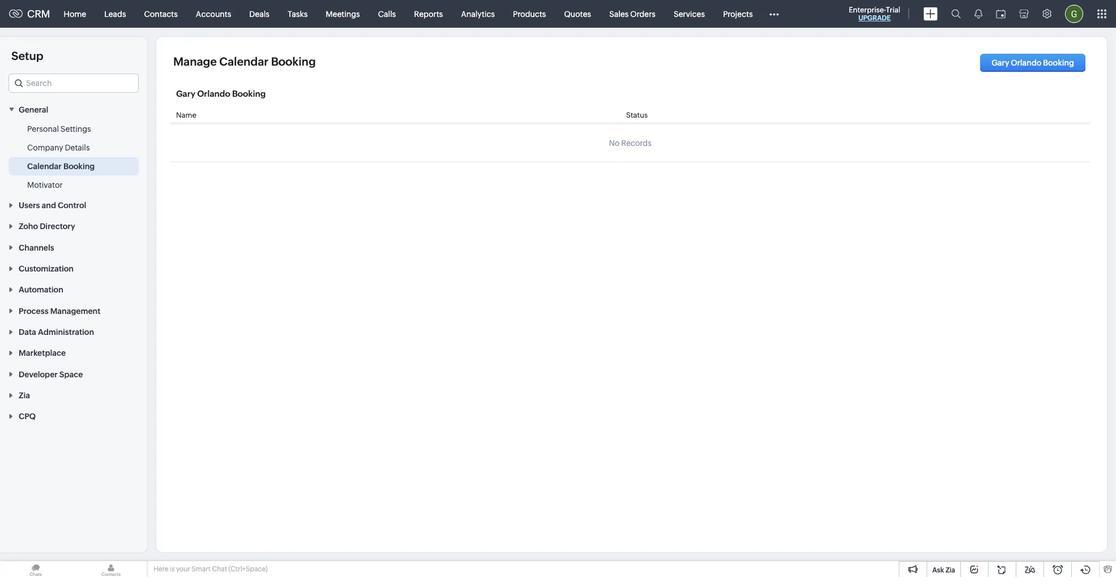 Task type: describe. For each thing, give the bounding box(es) containing it.
here is your smart chat (ctrl+space)
[[153, 566, 268, 573]]

company details link
[[27, 142, 90, 153]]

enterprise-
[[849, 5, 886, 14]]

signals image
[[975, 9, 983, 19]]

booking down tasks
[[271, 55, 316, 68]]

general button
[[0, 99, 147, 120]]

sales
[[609, 9, 629, 18]]

Other Modules field
[[762, 5, 786, 23]]

administration
[[38, 328, 94, 337]]

users and control button
[[0, 194, 147, 216]]

analytics link
[[452, 0, 504, 27]]

trial
[[886, 5, 901, 14]]

enterprise-trial upgrade
[[849, 5, 901, 22]]

cpq
[[19, 412, 36, 421]]

calendar booking
[[27, 162, 95, 171]]

chats image
[[0, 562, 71, 578]]

services
[[674, 9, 705, 18]]

0 horizontal spatial orlando
[[197, 89, 230, 99]]

ask
[[932, 567, 944, 574]]

deals
[[249, 9, 270, 18]]

marketplace
[[19, 349, 66, 358]]

personal settings link
[[27, 123, 91, 134]]

deals link
[[240, 0, 279, 27]]

zia button
[[0, 385, 147, 406]]

your
[[176, 566, 190, 573]]

users and control
[[19, 201, 86, 210]]

products
[[513, 9, 546, 18]]

personal
[[27, 124, 59, 133]]

zia inside dropdown button
[[19, 391, 30, 400]]

projects link
[[714, 0, 762, 27]]

channels button
[[0, 237, 147, 258]]

tasks
[[288, 9, 308, 18]]

manage
[[173, 55, 217, 68]]

1 horizontal spatial calendar
[[219, 55, 269, 68]]

here
[[153, 566, 168, 573]]

home link
[[55, 0, 95, 27]]

search image
[[951, 9, 961, 19]]

and
[[42, 201, 56, 210]]

general region
[[0, 120, 147, 194]]

data administration
[[19, 328, 94, 337]]

setup
[[11, 49, 43, 62]]

data
[[19, 328, 36, 337]]

leads link
[[95, 0, 135, 27]]

meetings
[[326, 9, 360, 18]]

create menu image
[[924, 7, 938, 21]]

records
[[621, 138, 652, 148]]

details
[[65, 143, 90, 152]]

1 horizontal spatial zia
[[946, 567, 955, 574]]

upgrade
[[859, 14, 891, 22]]

smart
[[192, 566, 211, 573]]

sales orders
[[609, 9, 656, 18]]

general
[[19, 105, 48, 114]]

status
[[626, 111, 648, 119]]

crm link
[[9, 8, 50, 20]]

control
[[58, 201, 86, 210]]

contacts link
[[135, 0, 187, 27]]

quotes
[[564, 9, 591, 18]]

process
[[19, 307, 48, 316]]

company details
[[27, 143, 90, 152]]

cpq button
[[0, 406, 147, 427]]

process management button
[[0, 300, 147, 321]]

motivator
[[27, 180, 63, 189]]

crm
[[27, 8, 50, 20]]

users
[[19, 201, 40, 210]]

analytics
[[461, 9, 495, 18]]

manage calendar booking
[[173, 55, 316, 68]]

marketplace button
[[0, 342, 147, 364]]

leads
[[104, 9, 126, 18]]

calls
[[378, 9, 396, 18]]

management
[[50, 307, 100, 316]]



Task type: vqa. For each thing, say whether or not it's contained in the screenshot.
size icon
no



Task type: locate. For each thing, give the bounding box(es) containing it.
services link
[[665, 0, 714, 27]]

booking down details
[[63, 162, 95, 171]]

zoho directory button
[[0, 216, 147, 237]]

None field
[[8, 74, 139, 93]]

create menu element
[[917, 0, 945, 27]]

booking down profile icon
[[1043, 58, 1074, 67]]

0 horizontal spatial zia
[[19, 391, 30, 400]]

orders
[[630, 9, 656, 18]]

personal settings
[[27, 124, 91, 133]]

calendar up the "motivator"
[[27, 162, 62, 171]]

reports link
[[405, 0, 452, 27]]

tasks link
[[279, 0, 317, 27]]

gary orlando booking
[[992, 58, 1074, 67], [176, 89, 266, 99]]

1 vertical spatial calendar
[[27, 162, 62, 171]]

channels
[[19, 243, 54, 252]]

1 horizontal spatial gary
[[992, 58, 1010, 67]]

search element
[[945, 0, 968, 28]]

accounts
[[196, 9, 231, 18]]

process management
[[19, 307, 100, 316]]

orlando
[[1011, 58, 1042, 67], [197, 89, 230, 99]]

projects
[[723, 9, 753, 18]]

calendar booking link
[[27, 160, 95, 172]]

home
[[64, 9, 86, 18]]

ask zia
[[932, 567, 955, 574]]

Search text field
[[9, 74, 138, 92]]

zia up cpq
[[19, 391, 30, 400]]

settings
[[60, 124, 91, 133]]

calendar inside general region
[[27, 162, 62, 171]]

customization button
[[0, 258, 147, 279]]

profile image
[[1065, 5, 1083, 23]]

signals element
[[968, 0, 989, 28]]

calendar image
[[996, 9, 1006, 18]]

motivator link
[[27, 179, 63, 190]]

automation button
[[0, 279, 147, 300]]

developer
[[19, 370, 58, 379]]

customization
[[19, 264, 74, 273]]

no records
[[609, 138, 652, 148]]

quotes link
[[555, 0, 600, 27]]

developer space
[[19, 370, 83, 379]]

calendar
[[219, 55, 269, 68], [27, 162, 62, 171]]

1 vertical spatial orlando
[[197, 89, 230, 99]]

reports
[[414, 9, 443, 18]]

contacts
[[144, 9, 178, 18]]

space
[[59, 370, 83, 379]]

0 vertical spatial gary
[[992, 58, 1010, 67]]

data administration button
[[0, 321, 147, 342]]

zia right ask
[[946, 567, 955, 574]]

products link
[[504, 0, 555, 27]]

booking inside general region
[[63, 162, 95, 171]]

1 vertical spatial gary
[[176, 89, 195, 99]]

0 vertical spatial calendar
[[219, 55, 269, 68]]

zoho
[[19, 222, 38, 231]]

1 vertical spatial zia
[[946, 567, 955, 574]]

0 horizontal spatial gary orlando booking
[[176, 89, 266, 99]]

booking
[[271, 55, 316, 68], [1043, 58, 1074, 67], [232, 89, 266, 99], [63, 162, 95, 171]]

0 horizontal spatial calendar
[[27, 162, 62, 171]]

automation
[[19, 285, 63, 295]]

gary up 'name' at the top left of page
[[176, 89, 195, 99]]

1 horizontal spatial orlando
[[1011, 58, 1042, 67]]

calendar right the 'manage'
[[219, 55, 269, 68]]

chat
[[212, 566, 227, 573]]

0 horizontal spatial gary
[[176, 89, 195, 99]]

calls link
[[369, 0, 405, 27]]

1 horizontal spatial gary orlando booking
[[992, 58, 1074, 67]]

zia
[[19, 391, 30, 400], [946, 567, 955, 574]]

0 vertical spatial orlando
[[1011, 58, 1042, 67]]

directory
[[40, 222, 75, 231]]

0 vertical spatial zia
[[19, 391, 30, 400]]

developer space button
[[0, 364, 147, 385]]

is
[[170, 566, 175, 573]]

0 vertical spatial gary orlando booking
[[992, 58, 1074, 67]]

accounts link
[[187, 0, 240, 27]]

gary down calendar icon
[[992, 58, 1010, 67]]

gary
[[992, 58, 1010, 67], [176, 89, 195, 99]]

contacts image
[[75, 562, 147, 578]]

meetings link
[[317, 0, 369, 27]]

(ctrl+space)
[[229, 566, 268, 573]]

zoho directory
[[19, 222, 75, 231]]

company
[[27, 143, 63, 152]]

no
[[609, 138, 620, 148]]

profile element
[[1059, 0, 1090, 27]]

1 vertical spatial gary orlando booking
[[176, 89, 266, 99]]

booking down manage calendar booking
[[232, 89, 266, 99]]

name
[[176, 111, 196, 119]]

sales orders link
[[600, 0, 665, 27]]



